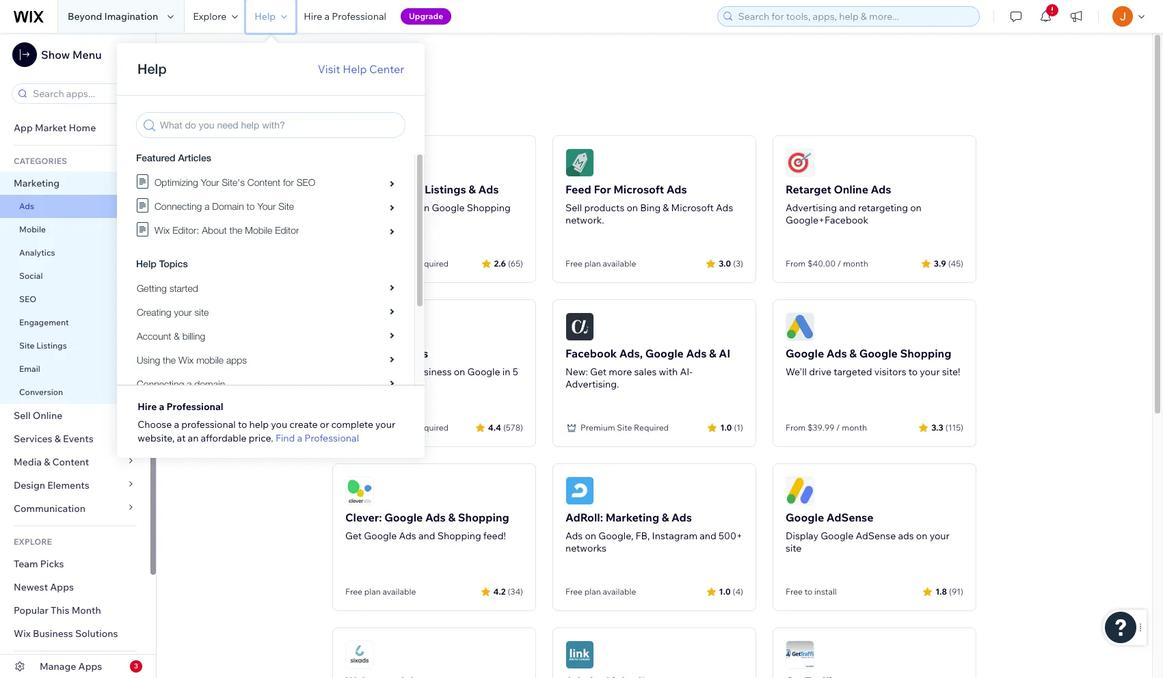 Task type: locate. For each thing, give the bounding box(es) containing it.
team
[[14, 558, 38, 570]]

1.0 left (4) on the bottom of the page
[[719, 587, 731, 597]]

1 horizontal spatial apps
[[78, 661, 102, 673]]

1.8 (91)
[[936, 587, 964, 597]]

plan for adroll:
[[585, 587, 601, 597]]

advertising
[[786, 202, 837, 214]]

2 vertical spatial apps
[[78, 661, 102, 673]]

marketing up 'fb,'
[[606, 511, 659, 525]]

plan down networks
[[585, 587, 601, 597]]

site inside sidebar element
[[19, 341, 35, 351]]

newest apps link
[[0, 576, 150, 599]]

content
[[52, 456, 89, 469]]

free left 'install'
[[786, 587, 803, 597]]

conversion link
[[0, 381, 150, 404]]

0 horizontal spatial sell
[[14, 410, 31, 422]]

get down clever:
[[345, 530, 362, 542]]

1 vertical spatial month
[[842, 423, 867, 433]]

shopping inside google ads & google shopping we'll drive targeted visitors to your site!
[[900, 347, 952, 360]]

required down business
[[414, 423, 449, 433]]

0 vertical spatial 1.0
[[721, 422, 732, 433]]

retarget online ads advertising and retargeting on google+facebook
[[786, 183, 922, 226]]

to
[[909, 366, 918, 378], [238, 419, 247, 431], [805, 587, 813, 597]]

microsoft right bing
[[671, 202, 714, 214]]

sales inside kliken: google listings & ads grow your sales on google shopping
[[394, 202, 416, 214]]

hire a professional up visit
[[304, 10, 386, 23]]

picks
[[40, 558, 64, 570]]

1 vertical spatial hire
[[138, 401, 157, 413]]

month right $39.99
[[842, 423, 867, 433]]

0 vertical spatial online
[[834, 183, 869, 196]]

plan down 'network.'
[[585, 259, 601, 269]]

shopping up 2.6
[[467, 202, 511, 214]]

0 horizontal spatial marketing
[[14, 177, 60, 189]]

solutions
[[75, 628, 118, 640]]

popular this month
[[14, 605, 101, 617]]

apps inside 'link'
[[50, 581, 74, 594]]

shopping up site!
[[900, 347, 952, 360]]

retargeting
[[858, 202, 908, 214]]

0 horizontal spatial online
[[33, 410, 62, 422]]

apps right '16'
[[347, 112, 374, 126]]

sales left with
[[634, 366, 657, 378]]

apps right manage
[[78, 661, 102, 673]]

hire up choose
[[138, 401, 157, 413]]

required down kliken: google listings & ads grow your sales on google shopping
[[414, 259, 449, 269]]

(91)
[[949, 587, 964, 597]]

to left 'install'
[[805, 587, 813, 597]]

from left $40.00
[[786, 259, 806, 269]]

3.9 (45)
[[934, 258, 964, 268]]

16 apps
[[332, 112, 374, 126]]

premium down advertising. at bottom
[[581, 423, 615, 433]]

professional for find a professional link
[[305, 432, 359, 445]]

/
[[838, 259, 842, 269], [837, 423, 840, 433]]

ads inside sidebar element
[[19, 201, 34, 211]]

free plan available down 'network.'
[[566, 259, 636, 269]]

0 horizontal spatial to
[[238, 419, 247, 431]]

apps up this
[[50, 581, 74, 594]]

0 horizontal spatial marketing link
[[0, 172, 150, 195]]

(4)
[[733, 587, 744, 597]]

1 horizontal spatial help
[[343, 62, 367, 76]]

1 horizontal spatial marketing link
[[332, 49, 977, 66]]

2 vertical spatial get
[[345, 530, 362, 542]]

month right $40.00
[[843, 259, 869, 269]]

sell down feed
[[566, 202, 582, 214]]

a inside choose a professional to help you create or complete your website, at an affordable price.
[[174, 419, 179, 431]]

1.0 left (1)
[[721, 422, 732, 433]]

network.
[[566, 214, 604, 226]]

2 horizontal spatial and
[[839, 202, 856, 214]]

available for marketing
[[603, 587, 636, 597]]

free plan available up webstore ads logo
[[345, 587, 416, 597]]

1 vertical spatial online
[[33, 410, 62, 422]]

1 vertical spatial 1.0
[[719, 587, 731, 597]]

find a professional
[[276, 432, 359, 445]]

0 vertical spatial month
[[843, 259, 869, 269]]

feed!
[[483, 530, 506, 542]]

microsoft up bing
[[614, 183, 664, 196]]

free for feed for microsoft ads
[[566, 259, 583, 269]]

mobile link
[[0, 218, 150, 241]]

get inside the clever: google ads & shopping get google ads and shopping feed!
[[345, 530, 362, 542]]

sell online
[[14, 410, 62, 422]]

on inside get google ads advertise your business on google in 5 minutes
[[454, 366, 465, 378]]

categories
[[14, 156, 67, 166]]

your right grow
[[372, 202, 392, 214]]

(578)
[[503, 422, 523, 433]]

your inside google ads & google shopping we'll drive targeted visitors to your site!
[[920, 366, 940, 378]]

clever: google ads & shopping get google ads and shopping feed!
[[345, 511, 509, 542]]

seo
[[19, 294, 36, 304]]

menu
[[72, 48, 102, 62]]

1 horizontal spatial to
[[805, 587, 813, 597]]

premium site required for facebook ads, google ads & ai
[[581, 423, 669, 433]]

online up retargeting
[[834, 183, 869, 196]]

retarget online ads logo image
[[786, 148, 815, 177]]

explore
[[193, 10, 227, 23]]

drive
[[809, 366, 832, 378]]

get up advertise
[[345, 347, 365, 360]]

$39.99
[[808, 423, 835, 433]]

your right the ads
[[930, 530, 950, 542]]

on right the ads
[[916, 530, 928, 542]]

1 vertical spatial apps
[[50, 581, 74, 594]]

0 horizontal spatial and
[[419, 530, 435, 542]]

1 from from the top
[[786, 259, 806, 269]]

1 horizontal spatial hire
[[304, 10, 322, 23]]

on for retarget online ads
[[911, 202, 922, 214]]

2 horizontal spatial apps
[[347, 112, 374, 126]]

gettraffic logo image
[[786, 641, 815, 670]]

on for google adsense
[[916, 530, 928, 542]]

1 horizontal spatial sell
[[566, 202, 582, 214]]

on inside kliken: google listings & ads grow your sales on google shopping
[[418, 202, 430, 214]]

and left 'feed!'
[[419, 530, 435, 542]]

free plan available for marketing
[[566, 587, 636, 597]]

sales right grow
[[394, 202, 416, 214]]

and left retargeting
[[839, 202, 856, 214]]

online up services & events
[[33, 410, 62, 422]]

to left help
[[238, 419, 247, 431]]

1 horizontal spatial online
[[834, 183, 869, 196]]

google adsense display google adsense ads on your site
[[786, 511, 950, 555]]

on right grow
[[418, 202, 430, 214]]

events
[[63, 433, 94, 445]]

month
[[72, 605, 101, 617]]

professional down or
[[305, 432, 359, 445]]

1 horizontal spatial hire a professional
[[304, 10, 386, 23]]

on down adroll:
[[585, 530, 596, 542]]

a up at at left
[[174, 419, 179, 431]]

professional up professional
[[167, 401, 223, 413]]

& inside the clever: google ads & shopping get google ads and shopping feed!
[[448, 511, 456, 525]]

hire a professional up choose
[[138, 401, 223, 413]]

on inside retarget online ads advertising and retargeting on google+facebook
[[911, 202, 922, 214]]

/ right $39.99
[[837, 423, 840, 433]]

/ right $40.00
[[838, 259, 842, 269]]

3.9
[[934, 258, 946, 268]]

ads inside google ads & google shopping we'll drive targeted visitors to your site!
[[827, 347, 847, 360]]

free up webstore ads logo
[[345, 587, 363, 597]]

plan for feed
[[585, 259, 601, 269]]

get inside facebook ads, google ads & ai new: get more sales with ai- advertising.
[[590, 366, 607, 378]]

or
[[320, 419, 329, 431]]

1 horizontal spatial microsoft
[[671, 202, 714, 214]]

1 vertical spatial sell
[[14, 410, 31, 422]]

show menu button
[[12, 42, 102, 67]]

0 vertical spatial from
[[786, 259, 806, 269]]

google adsense logo image
[[786, 477, 815, 505]]

elements
[[47, 479, 89, 492]]

1 vertical spatial get
[[590, 366, 607, 378]]

1 vertical spatial hire a professional
[[138, 401, 223, 413]]

2 vertical spatial to
[[805, 587, 813, 597]]

ads inside get google ads advertise your business on google in 5 minutes
[[408, 347, 428, 360]]

feed
[[566, 183, 592, 196]]

ai
[[719, 347, 731, 360]]

0 vertical spatial sell
[[566, 202, 582, 214]]

0 vertical spatial listings
[[425, 183, 466, 196]]

free for clever: google ads & shopping
[[345, 587, 363, 597]]

1.0 for facebook ads, google ads & ai
[[721, 422, 732, 433]]

on for feed for microsoft ads
[[627, 202, 638, 214]]

help
[[255, 10, 276, 23], [343, 62, 367, 76]]

online inside retarget online ads advertising and retargeting on google+facebook
[[834, 183, 869, 196]]

marketing link
[[332, 49, 977, 66], [0, 172, 150, 195]]

month for advertising
[[843, 259, 869, 269]]

a up visit
[[324, 10, 330, 23]]

retarget
[[786, 183, 832, 196]]

beyond
[[68, 10, 102, 23]]

(3)
[[733, 258, 744, 268]]

marketing down the categories
[[14, 177, 60, 189]]

to inside choose a professional to help you create or complete your website, at an affordable price.
[[238, 419, 247, 431]]

a up choose
[[159, 401, 164, 413]]

google inside facebook ads, google ads & ai new: get more sales with ai- advertising.
[[645, 347, 684, 360]]

your left business
[[390, 366, 410, 378]]

on inside feed for microsoft ads sell products on bing & microsoft ads network.
[[627, 202, 638, 214]]

microsoft
[[614, 183, 664, 196], [671, 202, 714, 214]]

targeted
[[834, 366, 872, 378]]

2 vertical spatial marketing
[[606, 511, 659, 525]]

0 horizontal spatial sales
[[394, 202, 416, 214]]

get down facebook
[[590, 366, 607, 378]]

sell up the services on the bottom of page
[[14, 410, 31, 422]]

0 vertical spatial hire
[[304, 10, 322, 23]]

1 vertical spatial marketing
[[14, 177, 60, 189]]

marketing right visit
[[353, 51, 405, 64]]

your inside kliken: google listings & ads grow your sales on google shopping
[[372, 202, 392, 214]]

app market home link
[[0, 116, 150, 140]]

0 horizontal spatial microsoft
[[614, 183, 664, 196]]

1 vertical spatial sales
[[634, 366, 657, 378]]

& inside facebook ads, google ads & ai new: get more sales with ai- advertising.
[[709, 347, 717, 360]]

1 vertical spatial to
[[238, 419, 247, 431]]

your left site!
[[920, 366, 940, 378]]

1 vertical spatial from
[[786, 423, 806, 433]]

2 horizontal spatial marketing
[[606, 511, 659, 525]]

0 vertical spatial sales
[[394, 202, 416, 214]]

and left 500+
[[700, 530, 717, 542]]

0 vertical spatial professional
[[332, 10, 386, 23]]

0 horizontal spatial hire a professional
[[138, 401, 223, 413]]

0 vertical spatial marketing
[[353, 51, 405, 64]]

on
[[418, 202, 430, 214], [627, 202, 638, 214], [911, 202, 922, 214], [454, 366, 465, 378], [585, 530, 596, 542], [916, 530, 928, 542]]

1 vertical spatial /
[[837, 423, 840, 433]]

on inside google adsense display google adsense ads on your site
[[916, 530, 928, 542]]

from left $39.99
[[786, 423, 806, 433]]

apps for newest apps
[[50, 581, 74, 594]]

2 horizontal spatial to
[[909, 366, 918, 378]]

marketing inside sidebar element
[[14, 177, 60, 189]]

0 vertical spatial /
[[838, 259, 842, 269]]

professional
[[332, 10, 386, 23], [167, 401, 223, 413], [305, 432, 359, 445]]

upgrade button
[[401, 8, 452, 25]]

free down 'network.'
[[566, 259, 583, 269]]

1 horizontal spatial marketing
[[353, 51, 405, 64]]

1 horizontal spatial and
[[700, 530, 717, 542]]

available for for
[[603, 259, 636, 269]]

premium down 'minutes'
[[360, 423, 395, 433]]

1 vertical spatial microsoft
[[671, 202, 714, 214]]

facebook ads, google ads & ai new: get more sales with ai- advertising.
[[566, 347, 731, 391]]

0 vertical spatial marketing link
[[332, 49, 977, 66]]

analytics
[[19, 248, 55, 258]]

1 horizontal spatial listings
[[425, 183, 466, 196]]

site!
[[942, 366, 961, 378]]

free plan available down networks
[[566, 587, 636, 597]]

from $40.00 / month
[[786, 259, 869, 269]]

shopping inside kliken: google listings & ads grow your sales on google shopping
[[467, 202, 511, 214]]

0 vertical spatial get
[[345, 347, 365, 360]]

site
[[786, 542, 802, 555]]

1.0 (1)
[[721, 422, 744, 433]]

2 vertical spatial professional
[[305, 432, 359, 445]]

1 horizontal spatial sales
[[634, 366, 657, 378]]

a
[[324, 10, 330, 23], [159, 401, 164, 413], [174, 419, 179, 431], [297, 432, 302, 445]]

1 vertical spatial listings
[[36, 341, 67, 351]]

professional up visit help center
[[332, 10, 386, 23]]

minutes
[[345, 378, 381, 391]]

to right visitors on the bottom right of the page
[[909, 366, 918, 378]]

help inside button
[[255, 10, 276, 23]]

help right explore
[[255, 10, 276, 23]]

0 horizontal spatial apps
[[50, 581, 74, 594]]

0 vertical spatial to
[[909, 366, 918, 378]]

online inside sidebar element
[[33, 410, 62, 422]]

apps
[[347, 112, 374, 126], [50, 581, 74, 594], [78, 661, 102, 673]]

free down networks
[[566, 587, 583, 597]]

your
[[372, 202, 392, 214], [390, 366, 410, 378], [920, 366, 940, 378], [376, 419, 396, 431], [930, 530, 950, 542]]

from for google ads & google shopping
[[786, 423, 806, 433]]

on right business
[[454, 366, 465, 378]]

and inside the clever: google ads & shopping get google ads and shopping feed!
[[419, 530, 435, 542]]

plan up webstore ads logo
[[364, 587, 381, 597]]

0 horizontal spatial help
[[255, 10, 276, 23]]

0 vertical spatial help
[[255, 10, 276, 23]]

required down with
[[634, 423, 669, 433]]

listings inside sidebar element
[[36, 341, 67, 351]]

on right retargeting
[[911, 202, 922, 214]]

premium down grow
[[360, 259, 395, 269]]

beyond imagination
[[68, 10, 158, 23]]

0 horizontal spatial listings
[[36, 341, 67, 351]]

on left bing
[[627, 202, 638, 214]]

help right visit
[[343, 62, 367, 76]]

your right complete at the bottom left of the page
[[376, 419, 396, 431]]

google+facebook
[[786, 214, 869, 226]]

sell online link
[[0, 404, 150, 428]]

4.2
[[494, 587, 506, 597]]

1 vertical spatial marketing link
[[0, 172, 150, 195]]

explore
[[14, 537, 52, 547]]

500+
[[719, 530, 743, 542]]

and inside adroll: marketing & ads ads on google, fb, instagram and 500+ networks
[[700, 530, 717, 542]]

mobile
[[19, 224, 46, 235]]

grow
[[345, 202, 369, 214]]

hire right the help button
[[304, 10, 322, 23]]

0 vertical spatial apps
[[347, 112, 374, 126]]

popular this month link
[[0, 599, 150, 622]]

adroll: marketing & ads logo image
[[566, 477, 594, 505]]

visit help center
[[318, 62, 404, 76]]

1.0
[[721, 422, 732, 433], [719, 587, 731, 597]]

0 vertical spatial hire a professional
[[304, 10, 386, 23]]

1 vertical spatial adsense
[[856, 530, 896, 542]]

&
[[469, 183, 476, 196], [663, 202, 669, 214], [709, 347, 717, 360], [850, 347, 857, 360], [55, 433, 61, 445], [44, 456, 50, 469], [448, 511, 456, 525], [662, 511, 669, 525]]

2 from from the top
[[786, 423, 806, 433]]

from
[[786, 259, 806, 269], [786, 423, 806, 433]]



Task type: describe. For each thing, give the bounding box(es) containing it.
conversion
[[19, 387, 63, 397]]

design elements
[[14, 479, 89, 492]]

media & content
[[14, 456, 89, 469]]

media
[[14, 456, 42, 469]]

from for retarget online ads
[[786, 259, 806, 269]]

to inside google ads & google shopping we'll drive targeted visitors to your site!
[[909, 366, 918, 378]]

instagram
[[652, 530, 698, 542]]

email link
[[0, 358, 150, 381]]

free plan available for google
[[345, 587, 416, 597]]

(45)
[[948, 258, 964, 268]]

(34)
[[508, 587, 523, 597]]

ads inside retarget online ads advertising and retargeting on google+facebook
[[871, 183, 892, 196]]

Search apps... field
[[29, 84, 140, 103]]

sidebar element
[[0, 33, 157, 679]]

new:
[[566, 366, 588, 378]]

0 vertical spatial adsense
[[827, 511, 874, 525]]

on for get google ads
[[454, 366, 465, 378]]

from $39.99 / month
[[786, 423, 867, 433]]

kliken: google listings & ads logo image
[[345, 148, 374, 177]]

premium for facebook
[[581, 423, 615, 433]]

and inside retarget online ads advertising and retargeting on google+facebook
[[839, 202, 856, 214]]

4.4
[[488, 422, 501, 433]]

2.6
[[494, 258, 506, 268]]

show menu
[[41, 48, 102, 62]]

hire a professional link
[[296, 0, 395, 33]]

an
[[188, 432, 199, 445]]

1.0 for adroll: marketing & ads
[[719, 587, 731, 597]]

3.0
[[719, 258, 731, 268]]

media & content link
[[0, 451, 150, 474]]

ads for linkedin logo image
[[566, 641, 594, 670]]

on inside adroll: marketing & ads ads on google, fb, instagram and 500+ networks
[[585, 530, 596, 542]]

website,
[[138, 432, 175, 445]]

apps for 16 apps
[[347, 112, 374, 126]]

feed for microsoft ads logo image
[[566, 148, 594, 177]]

plan for clever:
[[364, 587, 381, 597]]

advertise
[[345, 366, 388, 378]]

bing
[[640, 202, 661, 214]]

social link
[[0, 265, 150, 288]]

& inside adroll: marketing & ads ads on google, fb, instagram and 500+ networks
[[662, 511, 669, 525]]

available for google
[[383, 587, 416, 597]]

Search for tools, apps, help & more... field
[[734, 7, 975, 26]]

communication
[[14, 503, 88, 515]]

your inside choose a professional to help you create or complete your website, at an affordable price.
[[376, 419, 396, 431]]

newest
[[14, 581, 48, 594]]

your inside get google ads advertise your business on google in 5 minutes
[[390, 366, 410, 378]]

at
[[177, 432, 186, 445]]

free for google adsense
[[786, 587, 803, 597]]

this
[[51, 605, 69, 617]]

advertising.
[[566, 378, 619, 391]]

sell inside feed for microsoft ads sell products on bing & microsoft ads network.
[[566, 202, 582, 214]]

engagement
[[19, 317, 69, 328]]

google ads & google shopping we'll drive targeted visitors to your site!
[[786, 347, 961, 378]]

marketing link inside sidebar element
[[0, 172, 150, 195]]

get inside get google ads advertise your business on google in 5 minutes
[[345, 347, 365, 360]]

fb,
[[636, 530, 650, 542]]

adroll:
[[566, 511, 603, 525]]

$40.00
[[808, 259, 836, 269]]

for
[[594, 183, 611, 196]]

engagement link
[[0, 311, 150, 334]]

affordable
[[201, 432, 247, 445]]

wix
[[14, 628, 31, 640]]

& inside feed for microsoft ads sell products on bing & microsoft ads network.
[[663, 202, 669, 214]]

shopping left 'feed!'
[[438, 530, 481, 542]]

upgrade
[[409, 11, 443, 21]]

adroll: marketing & ads ads on google, fb, instagram and 500+ networks
[[566, 511, 743, 555]]

premium site required for get google ads
[[360, 423, 449, 433]]

month for google
[[842, 423, 867, 433]]

& inside google ads & google shopping we'll drive targeted visitors to your site!
[[850, 347, 857, 360]]

0 horizontal spatial hire
[[138, 401, 157, 413]]

required for get google ads
[[414, 423, 449, 433]]

services & events link
[[0, 428, 150, 451]]

app
[[14, 122, 33, 134]]

webstore ads logo image
[[345, 641, 374, 670]]

1 vertical spatial help
[[343, 62, 367, 76]]

team picks link
[[0, 553, 150, 576]]

you
[[271, 419, 287, 431]]

marketing inside adroll: marketing & ads ads on google, fb, instagram and 500+ networks
[[606, 511, 659, 525]]

center
[[369, 62, 404, 76]]

visitors
[[875, 366, 907, 378]]

networks
[[566, 542, 607, 555]]

sales inside facebook ads, google ads & ai new: get more sales with ai- advertising.
[[634, 366, 657, 378]]

shopping up 'feed!'
[[458, 511, 509, 525]]

communication link
[[0, 497, 150, 521]]

online for retarget
[[834, 183, 869, 196]]

sell inside sidebar element
[[14, 410, 31, 422]]

/ for advertising
[[838, 259, 842, 269]]

kliken: google listings & ads grow your sales on google shopping
[[345, 183, 511, 214]]

get google ads advertise your business on google in 5 minutes
[[345, 347, 518, 391]]

visit help center link
[[318, 61, 404, 77]]

required for facebook ads, google ads & ai
[[634, 423, 669, 433]]

business
[[413, 366, 452, 378]]

ads inside kliken: google listings & ads grow your sales on google shopping
[[479, 183, 499, 196]]

/ for google
[[837, 423, 840, 433]]

your inside google adsense display google adsense ads on your site
[[930, 530, 950, 542]]

more
[[609, 366, 632, 378]]

5
[[513, 366, 518, 378]]

kliken:
[[345, 183, 381, 196]]

professional
[[181, 419, 236, 431]]

1 vertical spatial professional
[[167, 401, 223, 413]]

facebook ads, google ads & ai logo image
[[566, 313, 594, 341]]

a down create
[[297, 432, 302, 445]]

price.
[[249, 432, 273, 445]]

visit
[[318, 62, 340, 76]]

site listings
[[19, 341, 67, 351]]

online for sell
[[33, 410, 62, 422]]

listings inside kliken: google listings & ads grow your sales on google shopping
[[425, 183, 466, 196]]

products
[[584, 202, 625, 214]]

& inside kliken: google listings & ads grow your sales on google shopping
[[469, 183, 476, 196]]

choose
[[138, 419, 172, 431]]

ads inside facebook ads, google ads & ai new: get more sales with ai- advertising.
[[686, 347, 707, 360]]

apps for manage apps
[[78, 661, 102, 673]]

google ads & google shopping logo image
[[786, 313, 815, 341]]

clever: google ads & shopping logo image
[[345, 477, 374, 505]]

find
[[276, 432, 295, 445]]

business
[[33, 628, 73, 640]]

complete
[[331, 419, 373, 431]]

newest apps
[[14, 581, 74, 594]]

with
[[659, 366, 678, 378]]

free plan available for for
[[566, 259, 636, 269]]

(115)
[[946, 422, 964, 433]]

design elements link
[[0, 474, 150, 497]]

get google ads logo image
[[345, 313, 374, 341]]

clever:
[[345, 511, 382, 525]]

social
[[19, 271, 43, 281]]

home
[[69, 122, 96, 134]]

(1)
[[734, 422, 744, 433]]

free for adroll: marketing & ads
[[566, 587, 583, 597]]

0 vertical spatial microsoft
[[614, 183, 664, 196]]

3.0 (3)
[[719, 258, 744, 268]]

ads link
[[0, 195, 150, 218]]

professional for the hire a professional link
[[332, 10, 386, 23]]

premium for get
[[360, 423, 395, 433]]

find a professional link
[[276, 432, 359, 445]]



Task type: vqa. For each thing, say whether or not it's contained in the screenshot.


